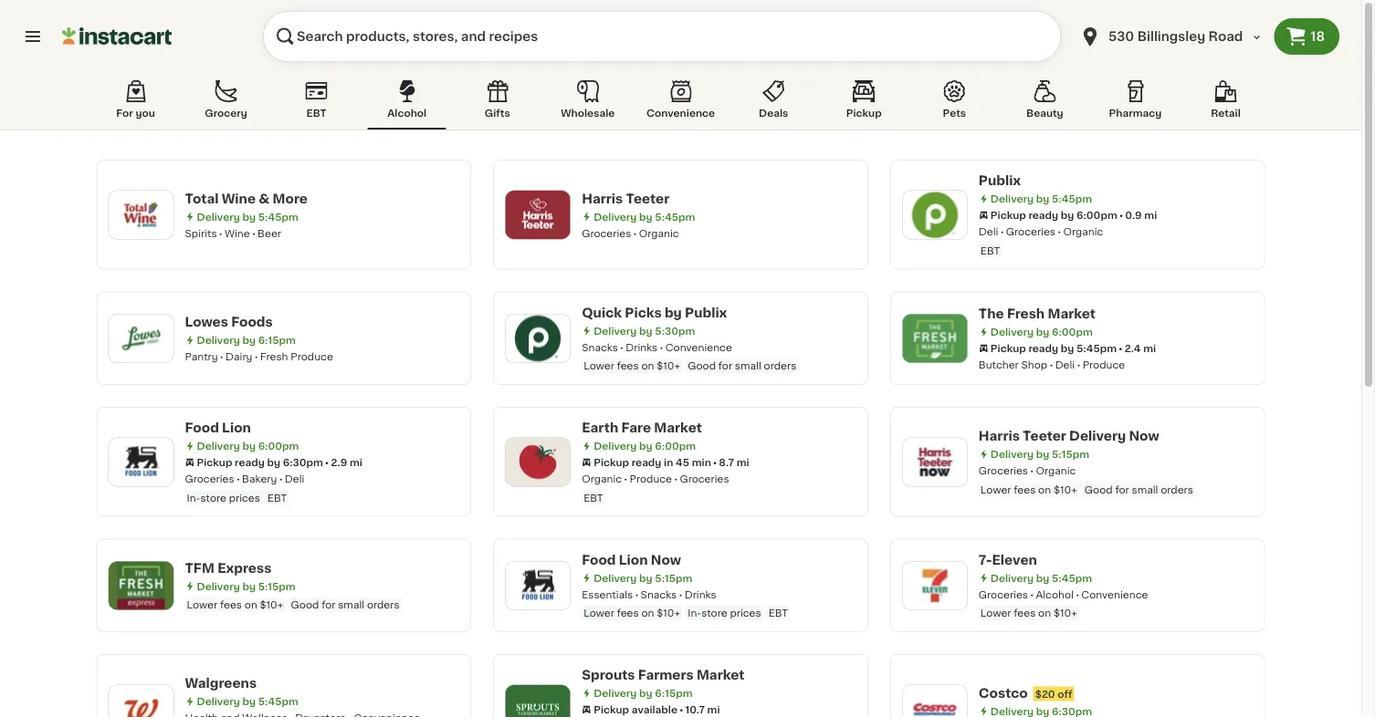 Task type: describe. For each thing, give the bounding box(es) containing it.
5:45pm for 7-eleven
[[1052, 574, 1092, 584]]

0 horizontal spatial publix
[[685, 306, 727, 319]]

by for total wine & more
[[242, 212, 256, 222]]

pickup for the fresh market
[[991, 344, 1026, 354]]

tfm express
[[185, 562, 272, 575]]

deli inside deli groceries organic ebt
[[979, 227, 999, 237]]

in- inside groceries bakery deli in-store prices ebt
[[187, 493, 200, 503]]

0.9 mi
[[1125, 210, 1157, 221]]

for you button
[[96, 77, 175, 130]]

by for earth fare market
[[639, 442, 653, 452]]

5:45pm for total wine & more
[[258, 212, 298, 222]]

market for the fresh market
[[1048, 308, 1096, 320]]

45
[[676, 458, 689, 468]]

deli groceries organic ebt
[[979, 227, 1103, 256]]

lowes foods
[[185, 316, 273, 329]]

min
[[692, 458, 711, 468]]

ebt button
[[277, 77, 356, 130]]

wholesale button
[[549, 77, 627, 130]]

the fresh market logo image
[[911, 315, 959, 362]]

wine for total
[[222, 192, 256, 205]]

2.4 mi
[[1125, 344, 1156, 354]]

orders inside snacks drinks convenience lower fees on $10+ good for small orders
[[764, 361, 797, 371]]

by up deli groceries organic ebt
[[1061, 210, 1074, 221]]

spirits
[[185, 228, 217, 238]]

harris teeter delivery now
[[979, 430, 1159, 443]]

for inside 'groceries organic lower fees on $10+ good for small orders'
[[1115, 485, 1129, 495]]

instacart image
[[62, 26, 172, 47]]

by for quick picks by publix
[[639, 326, 653, 336]]

7-eleven
[[979, 554, 1037, 567]]

picks
[[625, 306, 662, 319]]

mi for earth fare market
[[737, 458, 749, 468]]

lion for food lion now
[[619, 554, 648, 567]]

0 vertical spatial publix
[[979, 174, 1021, 187]]

lowes
[[185, 316, 228, 329]]

gifts button
[[458, 77, 537, 130]]

0 vertical spatial fresh
[[1007, 308, 1045, 320]]

6:00pm for the fresh market
[[1052, 327, 1093, 337]]

spirits wine beer
[[185, 228, 281, 238]]

ready for the fresh market
[[1029, 344, 1058, 354]]

delivery for quick picks by publix
[[594, 326, 637, 336]]

2 vertical spatial small
[[338, 600, 364, 610]]

groceries for groceries organic
[[582, 228, 631, 238]]

delivery by 6:00pm for lion
[[197, 442, 299, 452]]

teeter for harris teeter
[[626, 192, 670, 205]]

alcohol button
[[368, 77, 446, 130]]

harris teeter logo image
[[514, 191, 562, 239]]

by down $20
[[1036, 707, 1050, 717]]

costco
[[979, 687, 1028, 700]]

grocery
[[205, 108, 247, 118]]

road
[[1209, 30, 1243, 43]]

by up 5:30pm
[[665, 306, 682, 319]]

gifts
[[485, 108, 510, 118]]

delivery by 6:15pm for foods
[[197, 335, 296, 345]]

snacks drinks convenience lower fees on $10+ good for small orders
[[582, 342, 797, 371]]

6:00pm for food lion
[[258, 442, 299, 452]]

pickup available
[[594, 705, 678, 716]]

delivery for harris teeter
[[594, 212, 637, 222]]

5:45pm for harris teeter
[[655, 212, 695, 222]]

10.7 mi
[[685, 705, 720, 716]]

available
[[632, 705, 678, 716]]

beer
[[258, 228, 281, 238]]

pantry dairy fresh produce
[[185, 352, 333, 362]]

store inside groceries bakery deli in-store prices ebt
[[200, 493, 226, 503]]

1 horizontal spatial now
[[1129, 430, 1159, 443]]

2.9 mi
[[331, 458, 362, 468]]

drinks inside snacks drinks convenience lower fees on $10+ good for small orders
[[626, 342, 658, 353]]

delivery up 'groceries organic lower fees on $10+ good for small orders' at the bottom
[[1069, 430, 1126, 443]]

$10+ for food lion now
[[657, 609, 681, 619]]

0 horizontal spatial 5:15pm
[[258, 582, 296, 592]]

earth fare market
[[582, 422, 702, 435]]

market for sprouts farmers market
[[697, 669, 745, 682]]

pickup ready by 6:30pm
[[197, 458, 323, 468]]

retail
[[1211, 108, 1241, 118]]

wholesale
[[561, 108, 615, 118]]

2 530 billingsley road button from the left
[[1079, 11, 1263, 62]]

ready for publix
[[1029, 210, 1058, 221]]

pharmacy button
[[1096, 77, 1175, 130]]

5:45pm for walgreens
[[258, 697, 298, 707]]

harris teeter
[[582, 192, 670, 205]]

express
[[217, 562, 272, 575]]

$10+ for 7-eleven
[[1054, 609, 1077, 619]]

by for walgreens
[[242, 697, 256, 707]]

organic inside the organic produce groceries ebt
[[582, 474, 622, 484]]

0 horizontal spatial for
[[322, 600, 336, 610]]

2.4
[[1125, 344, 1141, 354]]

convenience button
[[639, 77, 722, 130]]

groceries organic
[[582, 228, 679, 238]]

pickup ready in 45 min
[[594, 458, 711, 468]]

walgreens
[[185, 678, 257, 690]]

on inside 'groceries organic lower fees on $10+ good for small orders'
[[1038, 485, 1051, 495]]

by for harris teeter delivery now
[[1036, 450, 1050, 460]]

costco $20 off
[[979, 687, 1073, 700]]

fees for food lion now
[[617, 609, 639, 619]]

1 horizontal spatial 6:30pm
[[1052, 707, 1092, 717]]

tfm
[[185, 562, 214, 575]]

0 horizontal spatial good
[[291, 600, 319, 610]]

18 button
[[1274, 18, 1340, 55]]

billingsley
[[1138, 30, 1206, 43]]

ebt inside the organic produce groceries ebt
[[584, 493, 603, 503]]

off
[[1058, 689, 1073, 699]]

delivery by 5:15pm for delivery
[[991, 450, 1089, 460]]

drinks inside essentials snacks drinks lower fees on $10+ in-store prices ebt
[[685, 590, 717, 600]]

delivery by 5:15pm for now
[[594, 574, 693, 584]]

delivery by 5:45pm for harris teeter
[[594, 212, 695, 222]]

ready for food lion
[[235, 458, 265, 468]]

delivery by 6:30pm
[[991, 707, 1092, 717]]

lowes foods logo image
[[117, 315, 165, 362]]

dairy
[[226, 352, 253, 362]]

fees for 7-eleven
[[1014, 609, 1036, 619]]

store inside essentials snacks drinks lower fees on $10+ in-store prices ebt
[[701, 609, 727, 619]]

lion for food lion
[[222, 422, 251, 435]]

530
[[1109, 30, 1134, 43]]

snacks inside essentials snacks drinks lower fees on $10+ in-store prices ebt
[[641, 590, 677, 600]]

delivery for the fresh market
[[991, 327, 1034, 337]]

mi for food lion
[[350, 458, 362, 468]]

organic produce groceries ebt
[[582, 474, 729, 503]]

pharmacy
[[1109, 108, 1162, 118]]

essentials
[[582, 590, 633, 600]]

lower fees on $10+ good for small orders
[[187, 600, 400, 610]]

0 horizontal spatial 6:30pm
[[283, 458, 323, 468]]

$10+ down "express"
[[260, 600, 284, 610]]

$20
[[1035, 689, 1055, 699]]

produce for butcher shop deli produce
[[1083, 360, 1125, 370]]

sprouts farmers market logo image
[[514, 686, 562, 718]]

retail button
[[1187, 77, 1265, 130]]

organic inside 'groceries organic lower fees on $10+ good for small orders'
[[1036, 466, 1076, 476]]

groceries inside deli groceries organic ebt
[[1006, 227, 1056, 237]]

beauty
[[1026, 108, 1064, 118]]

delivery by 5:45pm for publix
[[991, 194, 1092, 204]]

total wine & more logo image
[[117, 191, 165, 239]]

pickup for earth fare market
[[594, 458, 629, 468]]

delivery for walgreens
[[197, 697, 240, 707]]

5:15pm for delivery
[[1052, 450, 1089, 460]]

pets
[[943, 108, 966, 118]]

by up the butcher shop deli produce
[[1061, 344, 1074, 354]]

delivery by 5:45pm for walgreens
[[197, 697, 298, 707]]

10.7
[[685, 705, 705, 716]]

delivery by 5:30pm
[[594, 326, 695, 336]]

pantry
[[185, 352, 218, 362]]

delivery by 5:45pm for 7-eleven
[[991, 574, 1092, 584]]

essentials snacks drinks lower fees on $10+ in-store prices ebt
[[582, 590, 788, 619]]

fees for quick picks by publix
[[617, 361, 639, 371]]

2.9
[[331, 458, 347, 468]]

prices inside groceries bakery deli in-store prices ebt
[[229, 493, 260, 503]]

2 vertical spatial orders
[[367, 600, 400, 610]]

you
[[136, 108, 155, 118]]

on for quick picks by publix
[[641, 361, 654, 371]]

harris teeter delivery now logo image
[[911, 439, 959, 486]]

wine for spirits
[[225, 228, 250, 238]]

more
[[273, 192, 308, 205]]

foods
[[231, 316, 273, 329]]

total
[[185, 192, 219, 205]]

by for food lion
[[242, 442, 256, 452]]

delivery down costco
[[991, 707, 1034, 717]]

food for food lion
[[185, 422, 219, 435]]

Search field
[[263, 11, 1061, 62]]

by up 'bakery'
[[267, 458, 280, 468]]

$10+ for quick picks by publix
[[657, 361, 681, 371]]

orders inside 'groceries organic lower fees on $10+ good for small orders'
[[1161, 485, 1194, 495]]

farmers
[[638, 669, 694, 682]]

the
[[979, 308, 1004, 320]]

fees down tfm express
[[220, 600, 242, 610]]

ebt inside deli groceries organic ebt
[[981, 246, 1000, 256]]

pickup ready by 5:45pm
[[991, 344, 1117, 354]]

pickup button
[[825, 77, 903, 130]]

7-
[[979, 554, 992, 567]]

quick
[[582, 306, 622, 319]]

mi for sprouts farmers market
[[707, 705, 720, 716]]



Task type: vqa. For each thing, say whether or not it's contained in the screenshot.
Lower for Food Lion Now
yes



Task type: locate. For each thing, give the bounding box(es) containing it.
1 vertical spatial food
[[582, 554, 616, 567]]

alcohol inside alcohol button
[[387, 108, 427, 118]]

good inside 'groceries organic lower fees on $10+ good for small orders'
[[1085, 485, 1113, 495]]

total wine & more
[[185, 192, 308, 205]]

0 vertical spatial food
[[185, 422, 219, 435]]

8.7
[[719, 458, 734, 468]]

lower for food lion now
[[584, 609, 614, 619]]

pickup down the sprouts
[[594, 705, 629, 716]]

1 530 billingsley road button from the left
[[1068, 11, 1274, 62]]

$10+ up farmers
[[657, 609, 681, 619]]

market up pickup ready by 5:45pm
[[1048, 308, 1096, 320]]

groceries down min
[[680, 474, 729, 484]]

1 horizontal spatial deli
[[979, 227, 999, 237]]

on for food lion now
[[641, 609, 654, 619]]

organic
[[1063, 227, 1103, 237], [639, 228, 679, 238], [1036, 466, 1076, 476], [582, 474, 622, 484]]

0 vertical spatial in-
[[187, 493, 200, 503]]

by down "express"
[[242, 582, 256, 592]]

for you
[[116, 108, 155, 118]]

1 vertical spatial store
[[701, 609, 727, 619]]

ready up the butcher shop deli produce
[[1029, 344, 1058, 354]]

0 horizontal spatial produce
[[291, 352, 333, 362]]

for inside snacks drinks convenience lower fees on $10+ good for small orders
[[719, 361, 732, 371]]

delivery down harris teeter delivery now
[[991, 450, 1034, 460]]

teeter up "groceries organic"
[[626, 192, 670, 205]]

1 horizontal spatial in-
[[688, 609, 701, 619]]

delivery up pickup ready by 6:00pm
[[991, 194, 1034, 204]]

lower down tfm
[[187, 600, 217, 610]]

by for tfm express
[[242, 582, 256, 592]]

delivery for lowes foods
[[197, 335, 240, 345]]

drinks up farmers
[[685, 590, 717, 600]]

0 vertical spatial 6:15pm
[[258, 335, 296, 345]]

pickup down earth
[[594, 458, 629, 468]]

2 horizontal spatial good
[[1085, 485, 1113, 495]]

deli for groceries bakery deli in-store prices ebt
[[285, 474, 304, 484]]

$10+ down harris teeter delivery now
[[1054, 485, 1077, 495]]

on down delivery by 5:30pm
[[641, 361, 654, 371]]

fees
[[617, 361, 639, 371], [1014, 485, 1036, 495], [220, 600, 242, 610], [617, 609, 639, 619], [1014, 609, 1036, 619]]

0 horizontal spatial food
[[185, 422, 219, 435]]

$10+
[[657, 361, 681, 371], [1054, 485, 1077, 495], [260, 600, 284, 610], [657, 609, 681, 619], [1054, 609, 1077, 619]]

food up essentials at the left of page
[[582, 554, 616, 567]]

2 horizontal spatial 5:15pm
[[1052, 450, 1089, 460]]

small inside snacks drinks convenience lower fees on $10+ good for small orders
[[735, 361, 761, 371]]

produce down 2.4
[[1083, 360, 1125, 370]]

0 horizontal spatial delivery by 6:15pm
[[197, 335, 296, 345]]

by for sprouts farmers market
[[639, 689, 653, 699]]

1 vertical spatial lion
[[619, 554, 648, 567]]

1 vertical spatial 6:15pm
[[655, 689, 693, 699]]

0 horizontal spatial snacks
[[582, 342, 618, 353]]

fees down eleven
[[1014, 609, 1036, 619]]

0 vertical spatial prices
[[229, 493, 260, 503]]

1 horizontal spatial small
[[735, 361, 761, 371]]

ebt inside groceries bakery deli in-store prices ebt
[[268, 493, 287, 503]]

2 horizontal spatial delivery by 6:00pm
[[991, 327, 1093, 337]]

mi for the fresh market
[[1143, 344, 1156, 354]]

by for lowes foods
[[242, 335, 256, 345]]

1 vertical spatial for
[[1115, 485, 1129, 495]]

delivery by 6:00pm up pickup ready by 6:30pm
[[197, 442, 299, 452]]

ready for earth fare market
[[632, 458, 662, 468]]

2 horizontal spatial orders
[[1161, 485, 1194, 495]]

convenience for quick picks by publix
[[665, 342, 732, 353]]

fresh
[[1007, 308, 1045, 320], [260, 352, 288, 362]]

None search field
[[263, 11, 1061, 62]]

market
[[1048, 308, 1096, 320], [654, 422, 702, 435], [697, 669, 745, 682]]

by down food lion now
[[639, 574, 653, 584]]

1 horizontal spatial prices
[[730, 609, 761, 619]]

1 vertical spatial prices
[[730, 609, 761, 619]]

publix logo image
[[911, 191, 959, 239]]

by for publix
[[1036, 194, 1050, 204]]

delivery for tfm express
[[197, 582, 240, 592]]

1 horizontal spatial lion
[[619, 554, 648, 567]]

mi for publix
[[1145, 210, 1157, 221]]

fees inside snacks drinks convenience lower fees on $10+ good for small orders
[[617, 361, 639, 371]]

delivery down the
[[991, 327, 1034, 337]]

deli inside groceries bakery deli in-store prices ebt
[[285, 474, 304, 484]]

2 horizontal spatial small
[[1132, 485, 1158, 495]]

0 horizontal spatial drinks
[[626, 342, 658, 353]]

lower
[[584, 361, 614, 371], [981, 485, 1011, 495], [187, 600, 217, 610], [584, 609, 614, 619], [981, 609, 1011, 619]]

ebt inside essentials snacks drinks lower fees on $10+ in-store prices ebt
[[769, 609, 788, 619]]

deli right 'bakery'
[[285, 474, 304, 484]]

0 vertical spatial store
[[200, 493, 226, 503]]

on down food lion now
[[641, 609, 654, 619]]

delivery for food lion now
[[594, 574, 637, 584]]

delivery by 6:00pm for fare
[[594, 442, 696, 452]]

$10+ inside groceries alcohol convenience lower fees on $10+
[[1054, 609, 1077, 619]]

pickup inside button
[[846, 108, 882, 118]]

6:30pm
[[283, 458, 323, 468], [1052, 707, 1092, 717]]

produce inside the organic produce groceries ebt
[[630, 474, 672, 484]]

quick picks by publix
[[582, 306, 727, 319]]

ebt
[[306, 108, 327, 118], [981, 246, 1000, 256], [268, 493, 287, 503], [584, 493, 603, 503], [769, 609, 788, 619]]

by
[[1036, 194, 1050, 204], [1061, 210, 1074, 221], [242, 212, 256, 222], [639, 212, 653, 222], [665, 306, 682, 319], [639, 326, 653, 336], [1036, 327, 1050, 337], [242, 335, 256, 345], [1061, 344, 1074, 354], [242, 442, 256, 452], [639, 442, 653, 452], [1036, 450, 1050, 460], [267, 458, 280, 468], [639, 574, 653, 584], [1036, 574, 1050, 584], [242, 582, 256, 592], [639, 689, 653, 699], [242, 697, 256, 707], [1036, 707, 1050, 717]]

2 vertical spatial for
[[322, 600, 336, 610]]

0 vertical spatial convenience
[[646, 108, 715, 118]]

2 vertical spatial convenience
[[1082, 590, 1148, 600]]

organic down harris teeter
[[639, 228, 679, 238]]

alcohol left gifts
[[387, 108, 427, 118]]

prices inside essentials snacks drinks lower fees on $10+ in-store prices ebt
[[730, 609, 761, 619]]

1 horizontal spatial good
[[688, 361, 716, 371]]

groceries inside 'groceries organic lower fees on $10+ good for small orders'
[[979, 466, 1028, 476]]

groceries left 'bakery'
[[185, 474, 234, 484]]

delivery down lowes foods
[[197, 335, 240, 345]]

1 vertical spatial now
[[651, 554, 681, 567]]

ebt inside button
[[306, 108, 327, 118]]

walgreens logo image
[[117, 686, 165, 718]]

0 vertical spatial good
[[688, 361, 716, 371]]

&
[[259, 192, 270, 205]]

1 vertical spatial delivery by 6:15pm
[[594, 689, 693, 699]]

1 horizontal spatial fresh
[[1007, 308, 1045, 320]]

2 horizontal spatial produce
[[1083, 360, 1125, 370]]

costco logo image
[[911, 686, 959, 718]]

0 vertical spatial delivery by 6:15pm
[[197, 335, 296, 345]]

delivery by 5:45pm for total wine & more
[[197, 212, 298, 222]]

snacks down quick
[[582, 342, 618, 353]]

$10+ inside snacks drinks convenience lower fees on $10+ good for small orders
[[657, 361, 681, 371]]

by for food lion now
[[639, 574, 653, 584]]

on inside groceries alcohol convenience lower fees on $10+
[[1038, 609, 1051, 619]]

delivery by 5:45pm
[[991, 194, 1092, 204], [197, 212, 298, 222], [594, 212, 695, 222], [991, 574, 1092, 584], [197, 697, 298, 707]]

harris right harris teeter delivery now logo
[[979, 430, 1020, 443]]

store
[[200, 493, 226, 503], [701, 609, 727, 619]]

0 horizontal spatial 6:15pm
[[258, 335, 296, 345]]

delivery by 6:00pm for fresh
[[991, 327, 1093, 337]]

7-eleven logo image
[[911, 562, 959, 610]]

530 billingsley road
[[1109, 30, 1243, 43]]

1 horizontal spatial delivery by 5:15pm
[[594, 574, 693, 584]]

$10+ inside 'groceries organic lower fees on $10+ good for small orders'
[[1054, 485, 1077, 495]]

produce down the pickup ready in 45 min
[[630, 474, 672, 484]]

pickup up butcher at the right of the page
[[991, 344, 1026, 354]]

deli
[[979, 227, 999, 237], [1055, 360, 1075, 370], [285, 474, 304, 484]]

1 vertical spatial teeter
[[1023, 430, 1066, 443]]

0 horizontal spatial harris
[[582, 192, 623, 205]]

1 vertical spatial small
[[1132, 485, 1158, 495]]

good
[[688, 361, 716, 371], [1085, 485, 1113, 495], [291, 600, 319, 610]]

0 horizontal spatial delivery by 5:15pm
[[197, 582, 296, 592]]

0 vertical spatial harris
[[582, 192, 623, 205]]

mi right 2.4
[[1143, 344, 1156, 354]]

8.7 mi
[[719, 458, 749, 468]]

mi right 0.9
[[1145, 210, 1157, 221]]

by for harris teeter
[[639, 212, 653, 222]]

groceries down pickup ready by 6:00pm
[[1006, 227, 1056, 237]]

lion
[[222, 422, 251, 435], [619, 554, 648, 567]]

delivery up essentials at the left of page
[[594, 574, 637, 584]]

ready
[[1029, 210, 1058, 221], [1029, 344, 1058, 354], [235, 458, 265, 468], [632, 458, 662, 468]]

pickup ready by 6:00pm
[[991, 210, 1118, 221]]

in- up tfm
[[187, 493, 200, 503]]

delivery by 5:45pm down walgreens
[[197, 697, 298, 707]]

grocery button
[[187, 77, 265, 130]]

delivery down harris teeter
[[594, 212, 637, 222]]

groceries alcohol convenience lower fees on $10+
[[979, 590, 1148, 619]]

good inside snacks drinks convenience lower fees on $10+ good for small orders
[[688, 361, 716, 371]]

1 horizontal spatial harris
[[979, 430, 1020, 443]]

2 horizontal spatial deli
[[1055, 360, 1075, 370]]

by up groceries alcohol convenience lower fees on $10+ on the right of page
[[1036, 574, 1050, 584]]

delivery by 5:15pm down "express"
[[197, 582, 296, 592]]

in- inside essentials snacks drinks lower fees on $10+ in-store prices ebt
[[688, 609, 701, 619]]

1 horizontal spatial delivery by 6:00pm
[[594, 442, 696, 452]]

on down "express"
[[245, 600, 257, 610]]

pickup for sprouts farmers market
[[594, 705, 629, 716]]

food lion now logo image
[[514, 562, 562, 610]]

alcohol inside groceries alcohol convenience lower fees on $10+
[[1036, 590, 1074, 600]]

0 vertical spatial market
[[1048, 308, 1096, 320]]

0 horizontal spatial delivery by 6:00pm
[[197, 442, 299, 452]]

fees down delivery by 5:30pm
[[617, 361, 639, 371]]

sprouts
[[582, 669, 635, 682]]

delivery down quick
[[594, 326, 637, 336]]

the fresh market
[[979, 308, 1096, 320]]

1 vertical spatial deli
[[1055, 360, 1075, 370]]

2 horizontal spatial delivery by 5:15pm
[[991, 450, 1089, 460]]

lion up essentials at the left of page
[[619, 554, 648, 567]]

harris
[[582, 192, 623, 205], [979, 430, 1020, 443]]

groceries for groceries alcohol convenience lower fees on $10+
[[979, 590, 1028, 600]]

groceries down 7-eleven
[[979, 590, 1028, 600]]

pickup for food lion
[[197, 458, 232, 468]]

by down the fresh market
[[1036, 327, 1050, 337]]

for
[[116, 108, 133, 118]]

convenience inside groceries alcohol convenience lower fees on $10+
[[1082, 590, 1148, 600]]

0 vertical spatial snacks
[[582, 342, 618, 353]]

drinks down delivery by 5:30pm
[[626, 342, 658, 353]]

6:15pm for foods
[[258, 335, 296, 345]]

fees inside groceries alcohol convenience lower fees on $10+
[[1014, 609, 1036, 619]]

1 horizontal spatial publix
[[979, 174, 1021, 187]]

delivery by 5:15pm down harris teeter delivery now
[[991, 450, 1089, 460]]

6:15pm
[[258, 335, 296, 345], [655, 689, 693, 699]]

delivery for 7-eleven
[[991, 574, 1034, 584]]

6:00pm up "in"
[[655, 442, 696, 452]]

6:00pm up pickup ready by 6:30pm
[[258, 442, 299, 452]]

5:15pm up 'lower fees on $10+ good for small orders'
[[258, 582, 296, 592]]

pickup
[[846, 108, 882, 118], [991, 210, 1026, 221], [991, 344, 1026, 354], [197, 458, 232, 468], [594, 458, 629, 468], [594, 705, 629, 716]]

1 horizontal spatial drinks
[[685, 590, 717, 600]]

by up pickup ready by 6:30pm
[[242, 442, 256, 452]]

delivery by 6:15pm up dairy
[[197, 335, 296, 345]]

teeter up 'groceries organic lower fees on $10+ good for small orders' at the bottom
[[1023, 430, 1066, 443]]

produce for pantry dairy fresh produce
[[291, 352, 333, 362]]

delivery by 6:15pm for farmers
[[594, 689, 693, 699]]

groceries inside groceries bakery deli in-store prices ebt
[[185, 474, 234, 484]]

in
[[664, 458, 673, 468]]

convenience inside button
[[646, 108, 715, 118]]

ready up deli groceries organic ebt
[[1029, 210, 1058, 221]]

0 vertical spatial 6:30pm
[[283, 458, 323, 468]]

on down harris teeter delivery now
[[1038, 485, 1051, 495]]

organic down pickup ready by 6:00pm
[[1063, 227, 1103, 237]]

market up 10.7 mi
[[697, 669, 745, 682]]

530 billingsley road button
[[1068, 11, 1274, 62], [1079, 11, 1263, 62]]

harris for harris teeter
[[582, 192, 623, 205]]

food up pickup ready by 6:30pm
[[185, 422, 219, 435]]

shop
[[1021, 360, 1048, 370]]

bakery
[[242, 474, 277, 484]]

snacks
[[582, 342, 618, 353], [641, 590, 677, 600]]

on up $20
[[1038, 609, 1051, 619]]

fresh right the
[[1007, 308, 1045, 320]]

delivery for total wine & more
[[197, 212, 240, 222]]

shop categories tab list
[[96, 77, 1265, 130]]

wine left "&"
[[222, 192, 256, 205]]

lower inside 'groceries organic lower fees on $10+ good for small orders'
[[981, 485, 1011, 495]]

0 horizontal spatial lion
[[222, 422, 251, 435]]

now
[[1129, 430, 1159, 443], [651, 554, 681, 567]]

delivery for sprouts farmers market
[[594, 689, 637, 699]]

eleven
[[992, 554, 1037, 567]]

0 horizontal spatial store
[[200, 493, 226, 503]]

earth fare market logo image
[[514, 439, 562, 486]]

now up 'groceries organic lower fees on $10+ good for small orders' at the bottom
[[1129, 430, 1159, 443]]

2 vertical spatial good
[[291, 600, 319, 610]]

lower inside essentials snacks drinks lower fees on $10+ in-store prices ebt
[[584, 609, 614, 619]]

1 horizontal spatial snacks
[[641, 590, 677, 600]]

by for 7-eleven
[[1036, 574, 1050, 584]]

0 horizontal spatial teeter
[[626, 192, 670, 205]]

organic inside deli groceries organic ebt
[[1063, 227, 1103, 237]]

1 horizontal spatial food
[[582, 554, 616, 567]]

0.9
[[1125, 210, 1142, 221]]

1 horizontal spatial orders
[[764, 361, 797, 371]]

1 vertical spatial 6:30pm
[[1052, 707, 1092, 717]]

delivery by 6:15pm up pickup available
[[594, 689, 693, 699]]

delivery by 5:15pm
[[991, 450, 1089, 460], [594, 574, 693, 584], [197, 582, 296, 592]]

in- up farmers
[[688, 609, 701, 619]]

5:15pm down harris teeter delivery now
[[1052, 450, 1089, 460]]

tfm express logo image
[[117, 562, 165, 610]]

1 horizontal spatial teeter
[[1023, 430, 1066, 443]]

pets button
[[915, 77, 994, 130]]

now up essentials snacks drinks lower fees on $10+ in-store prices ebt
[[651, 554, 681, 567]]

0 vertical spatial orders
[[764, 361, 797, 371]]

convenience
[[646, 108, 715, 118], [665, 342, 732, 353], [1082, 590, 1148, 600]]

pickup for publix
[[991, 210, 1026, 221]]

food lion logo image
[[117, 439, 165, 486]]

food lion now
[[582, 554, 681, 567]]

lower inside snacks drinks convenience lower fees on $10+ good for small orders
[[584, 361, 614, 371]]

snacks inside snacks drinks convenience lower fees on $10+ good for small orders
[[582, 342, 618, 353]]

5:45pm
[[1052, 194, 1092, 204], [258, 212, 298, 222], [655, 212, 695, 222], [1077, 344, 1117, 354], [1052, 574, 1092, 584], [258, 697, 298, 707]]

earth
[[582, 422, 619, 435]]

6:30pm down 'off' in the right of the page
[[1052, 707, 1092, 717]]

teeter for harris teeter delivery now
[[1023, 430, 1066, 443]]

sprouts farmers market
[[582, 669, 745, 682]]

1 horizontal spatial delivery by 6:15pm
[[594, 689, 693, 699]]

in-
[[187, 493, 200, 503], [688, 609, 701, 619]]

groceries inside the organic produce groceries ebt
[[680, 474, 729, 484]]

pickup up deli groceries organic ebt
[[991, 210, 1026, 221]]

0 vertical spatial small
[[735, 361, 761, 371]]

lower inside groceries alcohol convenience lower fees on $10+
[[981, 609, 1011, 619]]

market up 45
[[654, 422, 702, 435]]

groceries right harris teeter delivery now logo
[[979, 466, 1028, 476]]

beauty button
[[1006, 77, 1084, 130]]

delivery for earth fare market
[[594, 442, 637, 452]]

fare
[[621, 422, 651, 435]]

1 horizontal spatial alcohol
[[1036, 590, 1074, 600]]

on inside essentials snacks drinks lower fees on $10+ in-store prices ebt
[[641, 609, 654, 619]]

delivery for harris teeter delivery now
[[991, 450, 1034, 460]]

publix up pickup ready by 6:00pm
[[979, 174, 1021, 187]]

1 vertical spatial drinks
[[685, 590, 717, 600]]

fees inside 'groceries organic lower fees on $10+ good for small orders'
[[1014, 485, 1036, 495]]

butcher shop deli produce
[[979, 360, 1125, 370]]

6:15pm for farmers
[[655, 689, 693, 699]]

delivery for publix
[[991, 194, 1034, 204]]

deals button
[[734, 77, 813, 130]]

0 horizontal spatial prices
[[229, 493, 260, 503]]

ready up 'bakery'
[[235, 458, 265, 468]]

prices
[[229, 493, 260, 503], [730, 609, 761, 619]]

delivery by 5:45pm up pickup ready by 6:00pm
[[991, 194, 1092, 204]]

delivery up the spirits wine beer
[[197, 212, 240, 222]]

6:15pm up pantry dairy fresh produce
[[258, 335, 296, 345]]

delivery down the sprouts
[[594, 689, 637, 699]]

2 horizontal spatial for
[[1115, 485, 1129, 495]]

alcohol
[[387, 108, 427, 118], [1036, 590, 1074, 600]]

delivery down food lion
[[197, 442, 240, 452]]

1 vertical spatial market
[[654, 422, 702, 435]]

1 vertical spatial publix
[[685, 306, 727, 319]]

wine left "beer" at the left top
[[225, 228, 250, 238]]

6:00pm left 0.9
[[1077, 210, 1118, 221]]

0 horizontal spatial small
[[338, 600, 364, 610]]

delivery by 6:00pm up the pickup ready in 45 min
[[594, 442, 696, 452]]

produce
[[291, 352, 333, 362], [1083, 360, 1125, 370], [630, 474, 672, 484]]

1 horizontal spatial store
[[701, 609, 727, 619]]

fees inside essentials snacks drinks lower fees on $10+ in-store prices ebt
[[617, 609, 639, 619]]

small inside 'groceries organic lower fees on $10+ good for small orders'
[[1132, 485, 1158, 495]]

1 horizontal spatial 6:15pm
[[655, 689, 693, 699]]

produce right dairy
[[291, 352, 333, 362]]

convenience inside snacks drinks convenience lower fees on $10+ good for small orders
[[665, 342, 732, 353]]

food lion
[[185, 422, 251, 435]]

0 horizontal spatial fresh
[[260, 352, 288, 362]]

organic down earth
[[582, 474, 622, 484]]

2 vertical spatial deli
[[285, 474, 304, 484]]

store up the sprouts farmers market
[[701, 609, 727, 619]]

5:30pm
[[655, 326, 695, 336]]

by for the fresh market
[[1036, 327, 1050, 337]]

teeter
[[626, 192, 670, 205], [1023, 430, 1066, 443]]

ready left "in"
[[632, 458, 662, 468]]

quick picks by publix logo image
[[514, 315, 562, 362]]

5:15pm for now
[[655, 574, 693, 584]]

0 vertical spatial lion
[[222, 422, 251, 435]]

0 vertical spatial drinks
[[626, 342, 658, 353]]

groceries for groceries organic lower fees on $10+ good for small orders
[[979, 466, 1028, 476]]

delivery for food lion
[[197, 442, 240, 452]]

food for food lion now
[[582, 554, 616, 567]]

by down harris teeter delivery now
[[1036, 450, 1050, 460]]

by down picks at the left top of the page
[[639, 326, 653, 336]]

1 horizontal spatial for
[[719, 361, 732, 371]]

lower down 7-
[[981, 609, 1011, 619]]

on inside snacks drinks convenience lower fees on $10+ good for small orders
[[641, 361, 654, 371]]

1 vertical spatial alcohol
[[1036, 590, 1074, 600]]

1 vertical spatial snacks
[[641, 590, 677, 600]]

1 vertical spatial convenience
[[665, 342, 732, 353]]

0 horizontal spatial now
[[651, 554, 681, 567]]

lower down essentials at the left of page
[[584, 609, 614, 619]]

groceries
[[1006, 227, 1056, 237], [582, 228, 631, 238], [979, 466, 1028, 476], [185, 474, 234, 484], [680, 474, 729, 484], [979, 590, 1028, 600]]

5:45pm for publix
[[1052, 194, 1092, 204]]

6:00pm up pickup ready by 5:45pm
[[1052, 327, 1093, 337]]

lion up pickup ready by 6:30pm
[[222, 422, 251, 435]]

lower for 7-eleven
[[981, 609, 1011, 619]]

butcher
[[979, 360, 1019, 370]]

by down foods on the top of the page
[[242, 335, 256, 345]]

groceries inside groceries alcohol convenience lower fees on $10+
[[979, 590, 1028, 600]]

0 vertical spatial wine
[[222, 192, 256, 205]]

6:00pm for earth fare market
[[655, 442, 696, 452]]

orders
[[764, 361, 797, 371], [1161, 485, 1194, 495], [367, 600, 400, 610]]

harris for harris teeter delivery now
[[979, 430, 1020, 443]]

convenience for 7-eleven
[[1082, 590, 1148, 600]]

$10+ inside essentials snacks drinks lower fees on $10+ in-store prices ebt
[[657, 609, 681, 619]]

1 vertical spatial orders
[[1161, 485, 1194, 495]]

delivery by 5:45pm down eleven
[[991, 574, 1092, 584]]

harris up "groceries organic"
[[582, 192, 623, 205]]

mi
[[1145, 210, 1157, 221], [1143, 344, 1156, 354], [350, 458, 362, 468], [737, 458, 749, 468], [707, 705, 720, 716]]

by down total wine & more
[[242, 212, 256, 222]]

delivery by 6:15pm
[[197, 335, 296, 345], [594, 689, 693, 699]]

on for 7-eleven
[[1038, 609, 1051, 619]]

drinks
[[626, 342, 658, 353], [685, 590, 717, 600]]

deli for butcher shop deli produce
[[1055, 360, 1075, 370]]

0 vertical spatial now
[[1129, 430, 1159, 443]]

0 horizontal spatial orders
[[367, 600, 400, 610]]

groceries for groceries bakery deli in-store prices ebt
[[185, 474, 234, 484]]

0 vertical spatial teeter
[[626, 192, 670, 205]]

1 vertical spatial harris
[[979, 430, 1020, 443]]

groceries bakery deli in-store prices ebt
[[185, 474, 304, 503]]

0 horizontal spatial alcohol
[[387, 108, 427, 118]]

groceries organic lower fees on $10+ good for small orders
[[979, 466, 1194, 495]]

delivery down eleven
[[991, 574, 1034, 584]]

market for earth fare market
[[654, 422, 702, 435]]

delivery down tfm express
[[197, 582, 240, 592]]

lower for quick picks by publix
[[584, 361, 614, 371]]



